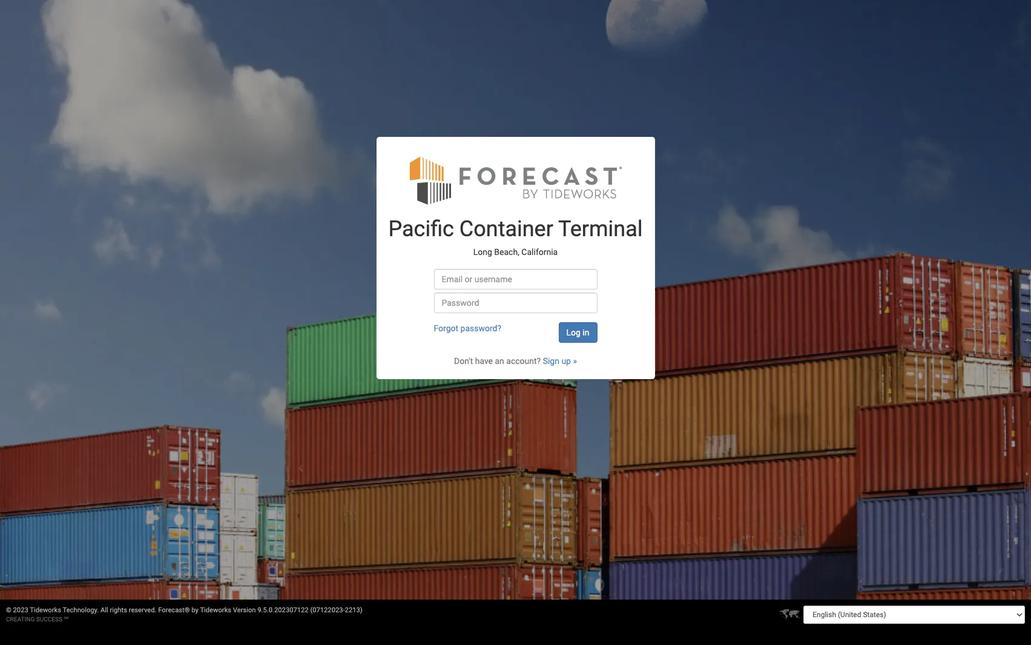 Task type: vqa. For each thing, say whether or not it's contained in the screenshot.
2213)
yes



Task type: describe. For each thing, give the bounding box(es) containing it.
have
[[475, 356, 493, 366]]

in
[[583, 328, 590, 338]]

account?
[[507, 356, 541, 366]]

technology.
[[63, 607, 99, 614]]

Password password field
[[434, 293, 598, 313]]

beach,
[[495, 247, 520, 257]]

©
[[6, 607, 11, 614]]

log
[[567, 328, 581, 338]]

up
[[562, 356, 571, 366]]

forgot password? link
[[434, 324, 502, 333]]

9.5.0.202307122
[[258, 607, 309, 614]]

pacific
[[389, 216, 454, 242]]

»
[[574, 356, 577, 366]]

(07122023-
[[310, 607, 345, 614]]

1 tideworks from the left
[[30, 607, 61, 614]]

pacific container terminal long beach, california
[[389, 216, 643, 257]]

2 tideworks from the left
[[200, 607, 232, 614]]

version
[[233, 607, 256, 614]]

don't have an account? sign up »
[[454, 356, 577, 366]]

forgot password? log in
[[434, 324, 590, 338]]

2023
[[13, 607, 28, 614]]

forgot
[[434, 324, 459, 333]]

california
[[522, 247, 558, 257]]



Task type: locate. For each thing, give the bounding box(es) containing it.
reserved.
[[129, 607, 157, 614]]

© 2023 tideworks technology. all rights reserved. forecast® by tideworks version 9.5.0.202307122 (07122023-2213) creating success ℠
[[6, 607, 363, 623]]

℠
[[64, 616, 69, 623]]

2213)
[[345, 607, 363, 614]]

rights
[[110, 607, 127, 614]]

password?
[[461, 324, 502, 333]]

terminal
[[559, 216, 643, 242]]

forecast® by tideworks image
[[410, 155, 622, 205]]

don't
[[454, 356, 473, 366]]

all
[[101, 607, 108, 614]]

forecast®
[[158, 607, 190, 614]]

long
[[474, 247, 493, 257]]

1 horizontal spatial tideworks
[[200, 607, 232, 614]]

Email or username text field
[[434, 269, 598, 290]]

by
[[192, 607, 199, 614]]

sign
[[543, 356, 560, 366]]

creating
[[6, 616, 35, 623]]

success
[[36, 616, 62, 623]]

log in button
[[559, 322, 598, 343]]

0 horizontal spatial tideworks
[[30, 607, 61, 614]]

tideworks
[[30, 607, 61, 614], [200, 607, 232, 614]]

tideworks right 'by'
[[200, 607, 232, 614]]

container
[[460, 216, 554, 242]]

tideworks up success
[[30, 607, 61, 614]]

an
[[495, 356, 505, 366]]

sign up » link
[[543, 356, 577, 366]]



